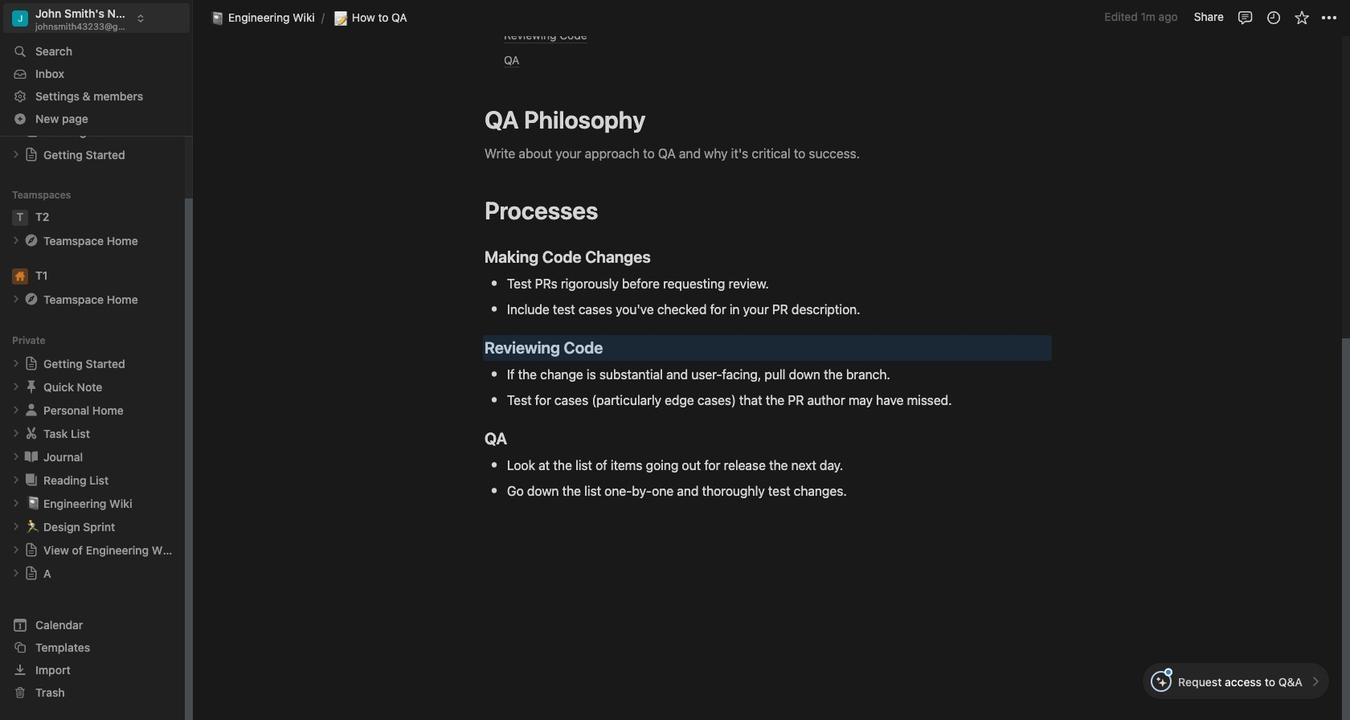 Task type: vqa. For each thing, say whether or not it's contained in the screenshot.
Favorite image
yes



Task type: locate. For each thing, give the bounding box(es) containing it.
favorite image
[[1294, 9, 1310, 25]]

8 open image from the top
[[11, 569, 21, 578]]

open image
[[11, 294, 21, 304], [11, 405, 21, 415], [11, 429, 21, 438], [11, 475, 21, 485], [11, 522, 21, 532]]

4 open image from the top
[[11, 382, 21, 392]]

t image
[[12, 210, 28, 226]]

change page icon image
[[24, 147, 39, 162], [23, 233, 39, 249], [23, 291, 39, 307], [24, 356, 39, 371], [23, 379, 39, 395], [23, 402, 39, 418], [23, 425, 39, 442], [23, 449, 39, 465], [23, 472, 39, 488], [24, 543, 39, 557], [24, 566, 39, 581]]

5 open image from the top
[[11, 522, 21, 532]]

📓 image
[[210, 8, 224, 27]]

6 open image from the top
[[11, 499, 21, 508]]

2 open image from the top
[[11, 236, 21, 245]]

📓 image
[[26, 494, 40, 512]]

7 open image from the top
[[11, 545, 21, 555]]

4 open image from the top
[[11, 475, 21, 485]]

open image
[[11, 150, 21, 159], [11, 236, 21, 245], [11, 359, 21, 368], [11, 382, 21, 392], [11, 452, 21, 462], [11, 499, 21, 508], [11, 545, 21, 555], [11, 569, 21, 578]]

2 open image from the top
[[11, 405, 21, 415]]



Task type: describe. For each thing, give the bounding box(es) containing it.
3 open image from the top
[[11, 359, 21, 368]]

updates image
[[1266, 9, 1282, 25]]

🏃 image
[[26, 517, 40, 536]]

3 open image from the top
[[11, 429, 21, 438]]

📝 image
[[333, 8, 348, 27]]

5 open image from the top
[[11, 452, 21, 462]]

comments image
[[1237, 9, 1254, 25]]

1 open image from the top
[[11, 294, 21, 304]]

1 open image from the top
[[11, 150, 21, 159]]



